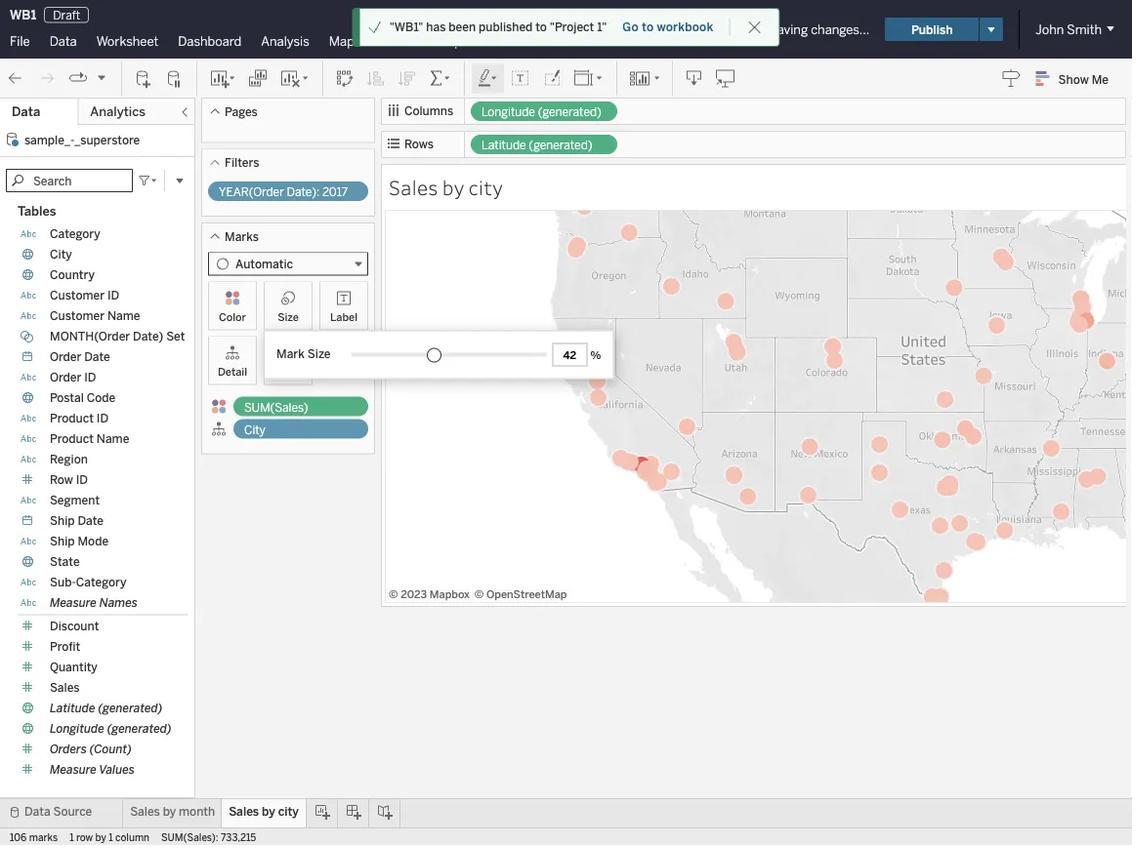Task type: locate. For each thing, give the bounding box(es) containing it.
product up region
[[50, 432, 94, 446]]

1 horizontal spatial city
[[244, 423, 265, 437]]

sample_-
[[24, 133, 74, 147]]

Mark Size range field
[[351, 345, 546, 357]]

publish button
[[885, 18, 979, 41]]

1
[[70, 832, 74, 844], [109, 832, 113, 844]]

saving
[[769, 21, 808, 37]]

latitude down highlight image
[[482, 138, 526, 152]]

ship
[[50, 514, 75, 528], [50, 535, 75, 549]]

id up postal code
[[84, 371, 96, 385]]

1 horizontal spatial latitude
[[482, 138, 526, 152]]

product for product id
[[50, 412, 94, 426]]

orders (count)
[[50, 743, 132, 757]]

city up country
[[50, 248, 72, 262]]

names
[[99, 596, 138, 610]]

0 horizontal spatial 1
[[70, 832, 74, 844]]

latitude (generated) up (count)
[[50, 702, 163, 716]]

smith
[[1067, 21, 1102, 37]]

date for ship date
[[78, 514, 104, 528]]

sort descending image
[[398, 69, 417, 88]]

rows
[[404, 137, 434, 151]]

1 left 'column'
[[109, 832, 113, 844]]

0 vertical spatial data
[[50, 33, 77, 49]]

to left "project
[[536, 20, 547, 34]]

© right mapbox
[[475, 589, 484, 602]]

1 vertical spatial longitude (generated)
[[50, 722, 172, 736]]

id down code
[[97, 412, 108, 426]]

sales by city
[[389, 174, 503, 201], [229, 805, 299, 820]]

© left 2023
[[389, 589, 398, 602]]

to
[[536, 20, 547, 34], [642, 20, 654, 34]]

0 horizontal spatial city
[[278, 805, 299, 820]]

john
[[1036, 21, 1064, 37]]

ship date
[[50, 514, 104, 528]]

highlight image
[[477, 69, 499, 88]]

latitude down quantity
[[50, 702, 95, 716]]

id for product id
[[97, 412, 108, 426]]

analytics
[[90, 104, 145, 120]]

pause auto updates image
[[165, 69, 185, 88]]

106 marks
[[10, 832, 58, 844]]

mode
[[78, 535, 109, 549]]

1 row by 1 column
[[70, 832, 150, 844]]

duplicate image
[[248, 69, 268, 88]]

sales up 'column'
[[130, 805, 160, 820]]

0 vertical spatial customer
[[50, 289, 105, 303]]

© 2023 mapbox © openstreetmap
[[389, 589, 567, 602]]

0 horizontal spatial city
[[50, 248, 72, 262]]

Search text field
[[6, 169, 133, 192]]

sub-
[[50, 576, 76, 590]]

collapse image
[[179, 106, 190, 118]]

size right mark
[[307, 347, 331, 361]]

color
[[219, 311, 246, 324]]

customer
[[50, 289, 105, 303], [50, 309, 105, 323]]

1 vertical spatial latitude (generated)
[[50, 702, 163, 716]]

1 horizontal spatial 1
[[109, 832, 113, 844]]

0 vertical spatial date
[[84, 350, 110, 364]]

product id
[[50, 412, 108, 426]]

1 vertical spatial city
[[244, 423, 265, 437]]

2 measure from the top
[[50, 763, 97, 778]]

city
[[50, 248, 72, 262], [244, 423, 265, 437]]

code
[[87, 391, 115, 405]]

name
[[107, 309, 140, 323], [97, 432, 129, 446]]

0 vertical spatial city
[[50, 248, 72, 262]]

0 vertical spatial order
[[50, 350, 81, 364]]

latitude (generated) down the format workbook icon
[[482, 138, 592, 152]]

date down the month(order
[[84, 350, 110, 364]]

region
[[50, 453, 88, 467]]

2023
[[401, 589, 427, 602]]

product for product name
[[50, 432, 94, 446]]

longitude (generated) down the format workbook icon
[[482, 105, 602, 119]]

name up month(order date) set
[[107, 309, 140, 323]]

sales
[[389, 174, 438, 201], [50, 681, 80, 695], [130, 805, 160, 820], [229, 805, 259, 820]]

measure down orders
[[50, 763, 97, 778]]

to right go
[[642, 20, 654, 34]]

measure for measure names
[[50, 596, 97, 610]]

tables
[[18, 204, 56, 219]]

0 vertical spatial longitude
[[482, 105, 535, 119]]

download image
[[685, 69, 704, 88]]

id right row
[[76, 473, 88, 487]]

mark size
[[276, 347, 331, 361]]

2 product from the top
[[50, 432, 94, 446]]

0 vertical spatial name
[[107, 309, 140, 323]]

analysis
[[261, 33, 309, 49]]

1 vertical spatial latitude
[[50, 702, 95, 716]]

date up mode
[[78, 514, 104, 528]]

0 vertical spatial longitude (generated)
[[482, 105, 602, 119]]

1 vertical spatial ship
[[50, 535, 75, 549]]

customer down customer id
[[50, 309, 105, 323]]

0 vertical spatial category
[[50, 227, 100, 241]]

category up measure names
[[76, 576, 126, 590]]

openstreetmap
[[486, 589, 567, 602]]

ship up state at left bottom
[[50, 535, 75, 549]]

new worksheet image
[[209, 69, 236, 88]]

date
[[84, 350, 110, 364], [78, 514, 104, 528]]

id up customer name
[[107, 289, 119, 303]]

month(order date) set
[[50, 330, 185, 344]]

measure down sub-
[[50, 596, 97, 610]]

order up the order id
[[50, 350, 81, 364]]

name down product id
[[97, 432, 129, 446]]

1 vertical spatial measure
[[50, 763, 97, 778]]

1 horizontal spatial city
[[469, 174, 503, 201]]

0 horizontal spatial latitude
[[50, 702, 95, 716]]

redo image
[[37, 69, 57, 88]]

row
[[76, 832, 93, 844]]

by
[[442, 174, 464, 201], [163, 805, 176, 820], [262, 805, 275, 820], [95, 832, 106, 844]]

clear sheet image
[[279, 69, 311, 88]]

city down the sum(sales)
[[244, 423, 265, 437]]

©
[[389, 589, 398, 602], [475, 589, 484, 602]]

0 vertical spatial product
[[50, 412, 94, 426]]

1 vertical spatial customer
[[50, 309, 105, 323]]

product
[[50, 412, 94, 426], [50, 432, 94, 446]]

show mark labels image
[[511, 69, 530, 88]]

0 vertical spatial size
[[278, 311, 299, 324]]

0 vertical spatial sales by city
[[389, 174, 503, 201]]

1 horizontal spatial latitude (generated)
[[482, 138, 592, 152]]

1 order from the top
[[50, 350, 81, 364]]

marks. press enter to open the view data window.. use arrow keys to navigate data visualization elements. image
[[385, 210, 1132, 604]]

0 vertical spatial measure
[[50, 596, 97, 610]]

(generated)
[[538, 105, 602, 119], [529, 138, 592, 152], [98, 702, 163, 716], [107, 722, 172, 736]]

1 horizontal spatial longitude
[[482, 105, 535, 119]]

1 vertical spatial order
[[50, 371, 81, 385]]

2 customer from the top
[[50, 309, 105, 323]]

category up country
[[50, 227, 100, 241]]

data up 106 marks
[[24, 805, 50, 820]]

label
[[330, 311, 358, 324]]

1 vertical spatial size
[[307, 347, 331, 361]]

me
[[1092, 72, 1109, 86]]

product name
[[50, 432, 129, 446]]

0 horizontal spatial sales by city
[[229, 805, 299, 820]]

0 horizontal spatial ©
[[389, 589, 398, 602]]

1 horizontal spatial to
[[642, 20, 654, 34]]

size up mark
[[278, 311, 299, 324]]

sales by city up '733,215'
[[229, 805, 299, 820]]

1 vertical spatial data
[[12, 104, 40, 120]]

0 vertical spatial ship
[[50, 514, 75, 528]]

2 ship from the top
[[50, 535, 75, 549]]

city
[[469, 174, 503, 201], [278, 805, 299, 820]]

1 vertical spatial date
[[78, 514, 104, 528]]

success image
[[368, 21, 382, 34]]

mapbox
[[430, 589, 470, 602]]

draft
[[53, 8, 80, 22]]

0 horizontal spatial longitude
[[50, 722, 104, 736]]

longitude (generated) up (count)
[[50, 722, 172, 736]]

sum(sales):
[[161, 832, 218, 844]]

open and edit this workbook in tableau desktop image
[[716, 69, 736, 88]]

ship down segment
[[50, 514, 75, 528]]

1 vertical spatial longitude
[[50, 722, 104, 736]]

data down draft
[[50, 33, 77, 49]]

saving changes...
[[769, 21, 870, 37]]

© openstreetmap link
[[475, 589, 567, 602]]

2 order from the top
[[50, 371, 81, 385]]

customer id
[[50, 289, 119, 303]]

latitude (generated)
[[482, 138, 592, 152], [50, 702, 163, 716]]

0 horizontal spatial to
[[536, 20, 547, 34]]

1 product from the top
[[50, 412, 94, 426]]

latitude
[[482, 138, 526, 152], [50, 702, 95, 716]]

to inside alert
[[536, 20, 547, 34]]

1 ship from the top
[[50, 514, 75, 528]]

order up "postal"
[[50, 371, 81, 385]]

row
[[50, 473, 73, 487]]

customer for customer id
[[50, 289, 105, 303]]

0 horizontal spatial latitude (generated)
[[50, 702, 163, 716]]

category
[[50, 227, 100, 241], [76, 576, 126, 590]]

longitude down show mark labels image
[[482, 105, 535, 119]]

measure
[[50, 596, 97, 610], [50, 763, 97, 778]]

2017
[[322, 185, 348, 199]]

1 to from the left
[[536, 20, 547, 34]]

replay animation image
[[96, 72, 107, 83]]

customer down country
[[50, 289, 105, 303]]

1 horizontal spatial ©
[[475, 589, 484, 602]]

1 vertical spatial product
[[50, 432, 94, 446]]

sales by city down rows
[[389, 174, 503, 201]]

product down "postal"
[[50, 412, 94, 426]]

1 customer from the top
[[50, 289, 105, 303]]

measure for measure values
[[50, 763, 97, 778]]

year(order date): 2017
[[219, 185, 348, 199]]

has
[[426, 20, 446, 34]]

2 © from the left
[[475, 589, 484, 602]]

Mark Size text field
[[552, 343, 587, 367]]

1 vertical spatial name
[[97, 432, 129, 446]]

data
[[50, 33, 77, 49], [12, 104, 40, 120], [24, 805, 50, 820]]

sales down rows
[[389, 174, 438, 201]]

data down undo icon
[[12, 104, 40, 120]]

postal
[[50, 391, 84, 405]]

1 left row
[[70, 832, 74, 844]]

sample_-_superstore
[[24, 133, 140, 147]]

longitude up orders
[[50, 722, 104, 736]]

ship for ship date
[[50, 514, 75, 528]]

1 measure from the top
[[50, 596, 97, 610]]



Task type: vqa. For each thing, say whether or not it's contained in the screenshot.
Rows
yes



Task type: describe. For each thing, give the bounding box(es) containing it.
row id
[[50, 473, 88, 487]]

publish
[[911, 22, 953, 36]]

changes...
[[811, 21, 870, 37]]

733,215
[[221, 832, 256, 844]]

order id
[[50, 371, 96, 385]]

source
[[53, 805, 92, 820]]

sales down quantity
[[50, 681, 80, 695]]

sort ascending image
[[366, 69, 386, 88]]

"wb1"
[[389, 20, 423, 34]]

undo image
[[6, 69, 25, 88]]

sales up '733,215'
[[229, 805, 259, 820]]

pages
[[225, 105, 258, 119]]

ship mode
[[50, 535, 109, 549]]

sub-category
[[50, 576, 126, 590]]

new data source image
[[134, 69, 153, 88]]

measure values
[[50, 763, 135, 778]]

© 2023 mapbox link
[[389, 589, 470, 602]]

fit image
[[573, 69, 605, 88]]

marks
[[29, 832, 58, 844]]

state
[[50, 555, 80, 569]]

order date
[[50, 350, 110, 364]]

dashboard
[[178, 33, 242, 49]]

(count)
[[90, 743, 132, 757]]

marks
[[225, 230, 259, 244]]

0 horizontal spatial longitude (generated)
[[50, 722, 172, 736]]

2 1 from the left
[[109, 832, 113, 844]]

2 to from the left
[[642, 20, 654, 34]]

postal code
[[50, 391, 115, 405]]

country
[[50, 268, 95, 282]]

_superstore
[[74, 133, 140, 147]]

show/hide cards image
[[629, 69, 660, 88]]

ship for ship mode
[[50, 535, 75, 549]]

data source
[[24, 805, 92, 820]]

0 horizontal spatial size
[[278, 311, 299, 324]]

2 vertical spatial data
[[24, 805, 50, 820]]

data guide image
[[1002, 68, 1021, 88]]

0 vertical spatial latitude
[[482, 138, 526, 152]]

show me button
[[1027, 63, 1126, 94]]

file
[[10, 33, 30, 49]]

1 vertical spatial category
[[76, 576, 126, 590]]

mark
[[276, 347, 305, 361]]

swap rows and columns image
[[335, 69, 355, 88]]

by right month
[[262, 805, 275, 820]]

customer for customer name
[[50, 309, 105, 323]]

show me
[[1058, 72, 1109, 86]]

1 horizontal spatial size
[[307, 347, 331, 361]]

order for order date
[[50, 350, 81, 364]]

been
[[449, 20, 476, 34]]

by right row
[[95, 832, 106, 844]]

0 vertical spatial latitude (generated)
[[482, 138, 592, 152]]

orders
[[50, 743, 87, 757]]

1 1 from the left
[[70, 832, 74, 844]]

go
[[622, 20, 639, 34]]

1 vertical spatial city
[[278, 805, 299, 820]]

0 vertical spatial city
[[469, 174, 503, 201]]

format workbook image
[[542, 69, 562, 88]]

"wb1" has been published to "project 1"
[[389, 20, 607, 34]]

john smith
[[1036, 21, 1102, 37]]

workbook
[[657, 20, 713, 34]]

map
[[329, 33, 354, 49]]

discount
[[50, 620, 99, 634]]

column
[[115, 832, 150, 844]]

sales by month
[[130, 805, 215, 820]]

customer name
[[50, 309, 140, 323]]

year(order
[[219, 185, 284, 199]]

id for order id
[[84, 371, 96, 385]]

go to workbook
[[622, 20, 713, 34]]

quantity
[[50, 661, 98, 675]]

map element
[[385, 210, 1132, 603]]

name for customer name
[[107, 309, 140, 323]]

sum(sales): 733,215
[[161, 832, 256, 844]]

id for row id
[[76, 473, 88, 487]]

set
[[166, 330, 185, 344]]

by down 'columns'
[[442, 174, 464, 201]]

date):
[[287, 185, 320, 199]]

measure names
[[50, 596, 138, 610]]

sum(sales)
[[244, 400, 308, 415]]

id for customer id
[[107, 289, 119, 303]]

by left month
[[163, 805, 176, 820]]

show
[[1058, 72, 1089, 86]]

"project
[[550, 20, 594, 34]]

name for product name
[[97, 432, 129, 446]]

detail
[[218, 365, 247, 379]]

filters
[[225, 156, 259, 170]]

segment
[[50, 494, 100, 508]]

worksheet
[[96, 33, 159, 49]]

1 © from the left
[[389, 589, 398, 602]]

values
[[99, 763, 135, 778]]

date for order date
[[84, 350, 110, 364]]

1 horizontal spatial sales by city
[[389, 174, 503, 201]]

"wb1" has been published to "project 1" alert
[[389, 19, 607, 36]]

profit
[[50, 640, 80, 654]]

published
[[479, 20, 533, 34]]

tooltip
[[271, 365, 305, 379]]

go to workbook link
[[621, 19, 714, 35]]

month
[[179, 805, 215, 820]]

order for order id
[[50, 371, 81, 385]]

1 horizontal spatial longitude (generated)
[[482, 105, 602, 119]]

columns
[[404, 104, 453, 118]]

month(order
[[50, 330, 130, 344]]

format
[[374, 33, 416, 49]]

replay animation image
[[68, 69, 88, 88]]

totals image
[[429, 69, 452, 88]]

wb1
[[10, 7, 36, 22]]

1 vertical spatial sales by city
[[229, 805, 299, 820]]

help
[[435, 33, 462, 49]]

date)
[[133, 330, 163, 344]]



